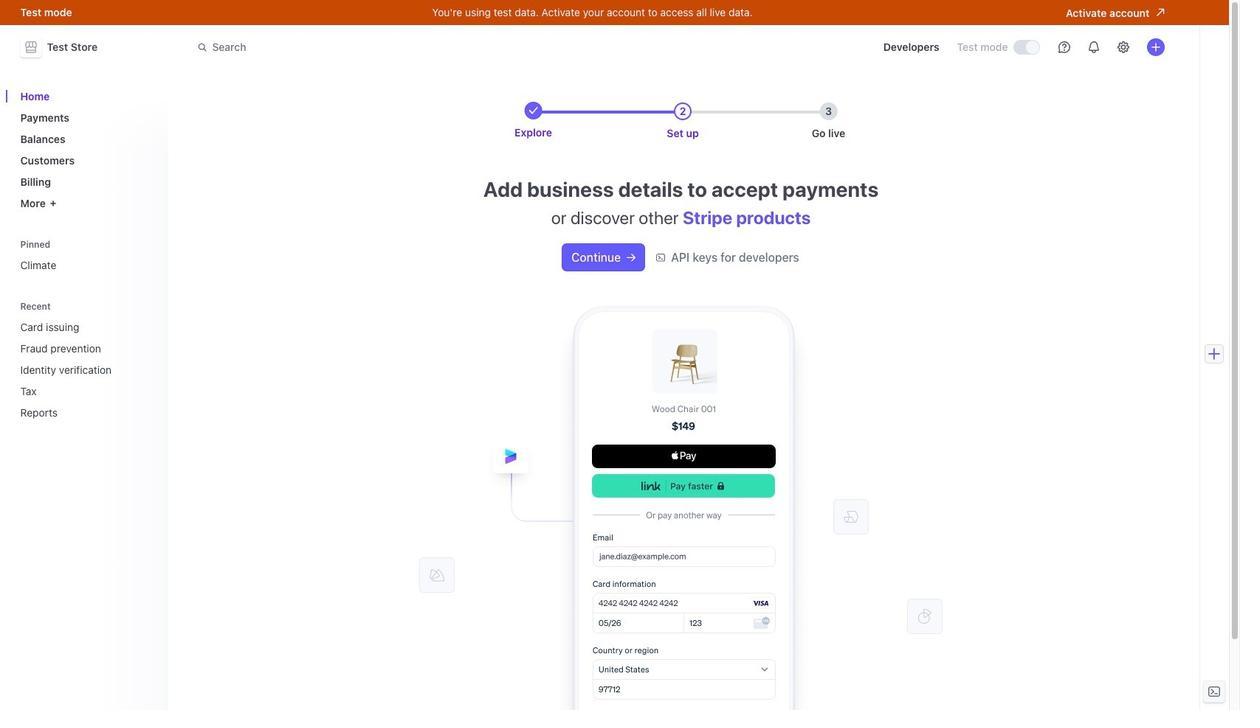 Task type: describe. For each thing, give the bounding box(es) containing it.
edit pins image
[[144, 240, 153, 249]]

pinned element
[[14, 234, 159, 278]]

settings image
[[1117, 41, 1129, 53]]

Test mode checkbox
[[1014, 41, 1039, 54]]

core navigation links element
[[14, 84, 159, 216]]

help image
[[1058, 41, 1070, 53]]

svg image
[[627, 253, 636, 262]]

Search text field
[[189, 34, 605, 61]]

2 recent element from the top
[[14, 315, 159, 425]]



Task type: locate. For each thing, give the bounding box(es) containing it.
None search field
[[189, 34, 605, 61]]

1 recent element from the top
[[14, 296, 159, 425]]

notifications image
[[1088, 41, 1099, 53]]

recent element
[[14, 296, 159, 425], [14, 315, 159, 425]]

clear history image
[[144, 302, 153, 311]]



Task type: vqa. For each thing, say whether or not it's contained in the screenshot.
payment inside for certain countries. you can enable more payment methods within your
no



